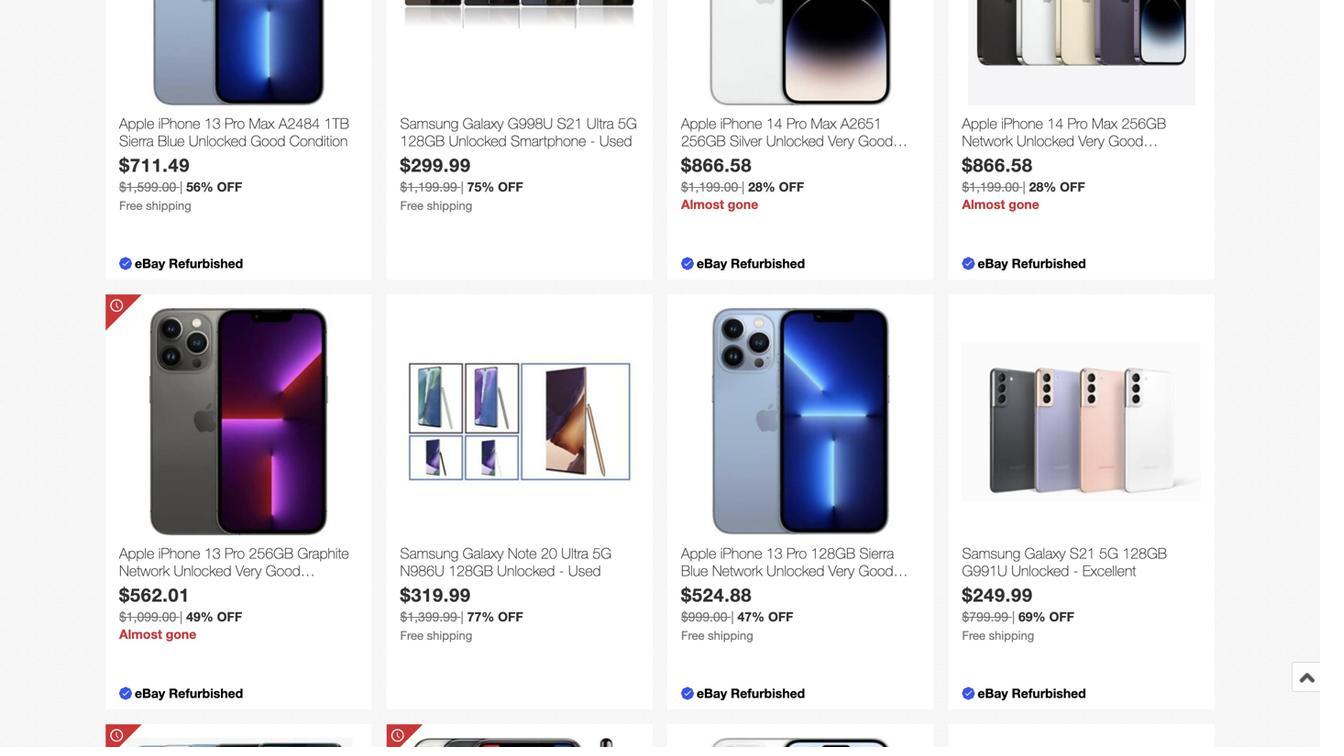 Task type: locate. For each thing, give the bounding box(es) containing it.
refurbished for apple iphone 13 pro 256gb graphite network unlocked very good condition
[[169, 686, 243, 701]]

2 horizontal spatial 256gb
[[1122, 115, 1166, 132]]

iphone inside apple iphone 13 pro max a2484 1tb sierra blue unlocked good condition $711.49 $1,599.00 | 56% off free shipping
[[158, 115, 200, 132]]

max inside apple iphone 14 pro max 256gb network unlocked very good condition
[[1092, 115, 1118, 132]]

2 horizontal spatial max
[[1092, 115, 1118, 132]]

1 horizontal spatial almost
[[681, 197, 724, 212]]

1 horizontal spatial max
[[811, 115, 837, 132]]

0 horizontal spatial 256gb
[[249, 545, 293, 562]]

apple iphone 13 pro max a2484 1tb sierra blue unlocked good condition $711.49 $1,599.00 | 56% off free shipping
[[119, 115, 349, 213]]

apple
[[119, 115, 154, 132], [681, 115, 716, 132], [962, 115, 997, 132], [119, 545, 154, 562], [681, 545, 716, 562]]

2 max from the left
[[811, 115, 837, 132]]

ultra for $524.88
[[561, 545, 589, 562]]

apple iphone 13 pro 128gb sierra blue network unlocked very good condition
[[681, 545, 894, 597]]

| left '56%'
[[180, 179, 183, 195]]

2 horizontal spatial gone
[[1009, 197, 1039, 212]]

off inside samsung galaxy s21 5g 128gb g991u unlocked - excellent $249.99 $799.99 | 69% off free shipping
[[1049, 609, 1074, 625]]

s21 up smartphone
[[557, 115, 583, 132]]

$866.58
[[681, 154, 752, 176], [962, 154, 1033, 176]]

condition inside apple iphone 14 pro max 256gb network unlocked very good condition
[[962, 150, 1020, 167]]

apple iphone 13 pro max a2484 1tb sierra blue unlocked good condition link
[[119, 115, 358, 154]]

shipping down the '$1,199.99'
[[427, 199, 472, 213]]

iphone inside apple iphone 13 pro 256gb graphite network unlocked very good condition
[[158, 545, 200, 562]]

$249.99
[[962, 584, 1033, 606]]

1 horizontal spatial 256gb
[[681, 132, 726, 150]]

off right 77%
[[498, 609, 523, 625]]

2 28% from the left
[[1029, 179, 1056, 195]]

0 horizontal spatial 14
[[766, 115, 783, 132]]

shipping down $1,599.00
[[146, 199, 191, 213]]

$319.99
[[400, 584, 471, 606]]

unlocked inside apple iphone 14 pro max 256gb network unlocked very good condition
[[1017, 132, 1075, 150]]

excellent
[[1083, 562, 1136, 580]]

1 vertical spatial blue
[[681, 562, 708, 580]]

unlocked inside samsung galaxy g998u s21 ultra 5g 128gb unlocked smartphone - used $299.99 $1,199.99 | 75% off free shipping
[[449, 132, 507, 150]]

1 horizontal spatial s21
[[1070, 545, 1095, 562]]

refurbished for samsung galaxy s21 5g 128gb g991u unlocked - excellent
[[1012, 686, 1086, 701]]

ebay refurbished
[[135, 256, 243, 271], [697, 256, 805, 271], [978, 256, 1086, 271], [135, 686, 243, 701], [697, 686, 805, 701], [978, 686, 1086, 701]]

unlocked inside samsung galaxy s21 5g 128gb g991u unlocked - excellent $249.99 $799.99 | 69% off free shipping
[[1011, 562, 1069, 580]]

ultra inside "samsung galaxy note 20 ultra 5g n986u 128gb unlocked - used $319.99 $1,399.99 | 77% off free shipping"
[[561, 545, 589, 562]]

$799.99
[[962, 609, 1009, 625]]

| left 49% on the bottom left of the page
[[180, 609, 183, 625]]

used for $866.58
[[599, 132, 632, 150]]

0 vertical spatial ultra
[[587, 115, 614, 132]]

shipping down $1,399.99
[[427, 629, 472, 643]]

1 vertical spatial s21
[[1070, 545, 1095, 562]]

| down apple iphone 14 pro max 256gb network unlocked very good condition
[[1023, 179, 1026, 195]]

1 horizontal spatial -
[[590, 132, 595, 150]]

samsung galaxy g998u s21 ultra 5g 128gb unlocked smartphone - used link
[[400, 115, 639, 154]]

| left 77%
[[461, 609, 464, 625]]

unlocked
[[189, 132, 247, 150], [449, 132, 507, 150], [766, 132, 824, 150], [1017, 132, 1075, 150], [174, 562, 232, 580], [497, 562, 555, 580], [767, 562, 825, 580], [1011, 562, 1069, 580]]

sierra inside apple iphone 13 pro max a2484 1tb sierra blue unlocked good condition $711.49 $1,599.00 | 56% off free shipping
[[119, 132, 154, 150]]

3 max from the left
[[1092, 115, 1118, 132]]

ebay for apple iphone 13 pro 256gb graphite network unlocked very good condition
[[135, 686, 165, 701]]

apple iphone 14 pro max a2651 256gb silver unlocked very good condition link
[[681, 115, 920, 167]]

network inside apple iphone 13 pro 256gb graphite network unlocked very good condition
[[119, 562, 170, 580]]

13 inside apple iphone 13 pro 128gb sierra blue network unlocked very good condition
[[766, 545, 783, 562]]

5g
[[618, 115, 637, 132], [593, 545, 612, 562], [1099, 545, 1118, 562]]

| left '47%'
[[731, 609, 734, 625]]

iphone inside apple iphone 14 pro max 256gb network unlocked very good condition
[[1001, 115, 1043, 132]]

1 max from the left
[[249, 115, 275, 132]]

samsung inside "samsung galaxy note 20 ultra 5g n986u 128gb unlocked - used $319.99 $1,399.99 | 77% off free shipping"
[[400, 545, 459, 562]]

unlocked inside apple iphone 13 pro 128gb sierra blue network unlocked very good condition
[[767, 562, 825, 580]]

samsung galaxy g998u s21 ultra 5g 128gb unlocked smartphone - used $299.99 $1,199.99 | 75% off free shipping
[[400, 115, 637, 213]]

5g inside samsung galaxy g998u s21 ultra 5g 128gb unlocked smartphone - used $299.99 $1,199.99 | 75% off free shipping
[[618, 115, 637, 132]]

13 for $562.01
[[204, 545, 221, 562]]

- inside samsung galaxy s21 5g 128gb g991u unlocked - excellent $249.99 $799.99 | 69% off free shipping
[[1073, 562, 1079, 580]]

almost
[[681, 197, 724, 212], [962, 197, 1005, 212], [119, 627, 162, 642]]

off inside apple iphone 13 pro max a2484 1tb sierra blue unlocked good condition $711.49 $1,599.00 | 56% off free shipping
[[217, 179, 242, 195]]

free inside apple iphone 13 pro max a2484 1tb sierra blue unlocked good condition $711.49 $1,599.00 | 56% off free shipping
[[119, 199, 143, 213]]

1 horizontal spatial sierra
[[860, 545, 894, 562]]

free down $999.00
[[681, 629, 705, 643]]

56%
[[186, 179, 213, 195]]

14
[[766, 115, 783, 132], [1047, 115, 1064, 132]]

galaxy left g998u
[[463, 115, 504, 132]]

- inside "samsung galaxy note 20 ultra 5g n986u 128gb unlocked - used $319.99 $1,399.99 | 77% off free shipping"
[[559, 562, 564, 580]]

samsung
[[400, 115, 459, 132], [400, 545, 459, 562], [962, 545, 1021, 562]]

0 horizontal spatial $1,199.00
[[681, 179, 738, 195]]

1 $1,199.00 from the left
[[681, 179, 738, 195]]

gone down the silver
[[728, 197, 758, 212]]

off right '47%'
[[768, 609, 793, 625]]

good inside apple iphone 14 pro max 256gb network unlocked very good condition
[[1109, 132, 1143, 150]]

gone down 49% on the bottom left of the page
[[166, 627, 196, 642]]

ultra
[[587, 115, 614, 132], [561, 545, 589, 562]]

blue up $524.88 at right
[[681, 562, 708, 580]]

sierra inside apple iphone 13 pro 128gb sierra blue network unlocked very good condition
[[860, 545, 894, 562]]

1 horizontal spatial gone
[[728, 197, 758, 212]]

2 14 from the left
[[1047, 115, 1064, 132]]

condition inside apple iphone 13 pro 128gb sierra blue network unlocked very good condition
[[681, 580, 739, 597]]

shipping
[[146, 199, 191, 213], [427, 199, 472, 213], [427, 629, 472, 643], [708, 629, 753, 643], [989, 629, 1034, 643]]

14 for silver
[[766, 115, 783, 132]]

samsung galaxy note 20 ultra 5g n986u 128gb unlocked - used $319.99 $1,399.99 | 77% off free shipping
[[400, 545, 612, 643]]

g998u
[[508, 115, 553, 132]]

0 vertical spatial sierra
[[119, 132, 154, 150]]

128gb inside "samsung galaxy note 20 ultra 5g n986u 128gb unlocked - used $319.99 $1,399.99 | 77% off free shipping"
[[449, 562, 493, 580]]

free inside $524.88 $999.00 | 47% off free shipping
[[681, 629, 705, 643]]

0 horizontal spatial 5g
[[593, 545, 612, 562]]

0 horizontal spatial sierra
[[119, 132, 154, 150]]

apple iphone 13 pro 128gb sierra blue network unlocked very good condition link
[[681, 545, 920, 597]]

28%
[[748, 179, 775, 195], [1029, 179, 1056, 195]]

1 $866.58 from the left
[[681, 154, 752, 176]]

13
[[204, 115, 221, 132], [204, 545, 221, 562], [766, 545, 783, 562]]

1 vertical spatial used
[[568, 562, 601, 580]]

galaxy inside samsung galaxy g998u s21 ultra 5g 128gb unlocked smartphone - used $299.99 $1,199.99 | 75% off free shipping
[[463, 115, 504, 132]]

a2484
[[279, 115, 320, 132]]

ebay for apple iphone 14 pro max a2651 256gb silver unlocked very good condition
[[697, 256, 727, 271]]

13 up $524.88 $999.00 | 47% off free shipping
[[766, 545, 783, 562]]

49%
[[186, 609, 213, 625]]

max inside apple iphone 14 pro max a2651 256gb silver unlocked very good condition
[[811, 115, 837, 132]]

used inside samsung galaxy g998u s21 ultra 5g 128gb unlocked smartphone - used $299.99 $1,199.99 | 75% off free shipping
[[599, 132, 632, 150]]

samsung up g991u
[[962, 545, 1021, 562]]

5g inside "samsung galaxy note 20 ultra 5g n986u 128gb unlocked - used $319.99 $1,399.99 | 77% off free shipping"
[[593, 545, 612, 562]]

0 horizontal spatial $866.58 $1,199.00 | 28% off almost gone
[[681, 154, 804, 212]]

128gb
[[400, 132, 445, 150], [811, 545, 856, 562], [1123, 545, 1167, 562], [449, 562, 493, 580]]

off right 69%
[[1049, 609, 1074, 625]]

256gb inside apple iphone 13 pro 256gb graphite network unlocked very good condition
[[249, 545, 293, 562]]

shipping down '47%'
[[708, 629, 753, 643]]

gone down apple iphone 14 pro max 256gb network unlocked very good condition
[[1009, 197, 1039, 212]]

sierra
[[119, 132, 154, 150], [860, 545, 894, 562]]

galaxy up $249.99 at the bottom of the page
[[1025, 545, 1066, 562]]

off right 49% on the bottom left of the page
[[217, 609, 242, 625]]

used inside "samsung galaxy note 20 ultra 5g n986u 128gb unlocked - used $319.99 $1,399.99 | 77% off free shipping"
[[568, 562, 601, 580]]

| inside $524.88 $999.00 | 47% off free shipping
[[731, 609, 734, 625]]

13 for $524.88
[[766, 545, 783, 562]]

69%
[[1019, 609, 1046, 625]]

pro inside apple iphone 13 pro max a2484 1tb sierra blue unlocked good condition $711.49 $1,599.00 | 56% off free shipping
[[225, 115, 245, 132]]

$562.01 $1,099.00 | 49% off almost gone
[[119, 584, 242, 642]]

galaxy
[[463, 115, 504, 132], [463, 545, 504, 562], [1025, 545, 1066, 562]]

2 $866.58 from the left
[[962, 154, 1033, 176]]

| left 75%
[[461, 179, 464, 195]]

2 horizontal spatial -
[[1073, 562, 1079, 580]]

1 14 from the left
[[766, 115, 783, 132]]

0 horizontal spatial blue
[[158, 132, 185, 150]]

$524.88
[[681, 584, 752, 606]]

gone
[[728, 197, 758, 212], [1009, 197, 1039, 212], [166, 627, 196, 642]]

s21
[[557, 115, 583, 132], [1070, 545, 1095, 562]]

1 horizontal spatial network
[[712, 562, 763, 580]]

0 horizontal spatial almost
[[119, 627, 162, 642]]

off inside "samsung galaxy note 20 ultra 5g n986u 128gb unlocked - used $319.99 $1,399.99 | 77% off free shipping"
[[498, 609, 523, 625]]

smartphone
[[511, 132, 586, 150]]

13 up 49% on the bottom left of the page
[[204, 545, 221, 562]]

free
[[119, 199, 143, 213], [400, 199, 424, 213], [400, 629, 424, 643], [681, 629, 705, 643], [962, 629, 986, 643]]

iphone inside apple iphone 14 pro max a2651 256gb silver unlocked very good condition
[[720, 115, 762, 132]]

condition inside apple iphone 13 pro max a2484 1tb sierra blue unlocked good condition $711.49 $1,599.00 | 56% off free shipping
[[290, 132, 348, 150]]

pro inside apple iphone 14 pro max 256gb network unlocked very good condition
[[1068, 115, 1088, 132]]

blue inside apple iphone 13 pro 128gb sierra blue network unlocked very good condition
[[681, 562, 708, 580]]

apple inside apple iphone 13 pro 128gb sierra blue network unlocked very good condition
[[681, 545, 716, 562]]

off
[[217, 179, 242, 195], [498, 179, 523, 195], [779, 179, 804, 195], [1060, 179, 1085, 195], [217, 609, 242, 625], [498, 609, 523, 625], [768, 609, 793, 625], [1049, 609, 1074, 625]]

network
[[962, 132, 1013, 150], [119, 562, 170, 580], [712, 562, 763, 580]]

blue
[[158, 132, 185, 150], [681, 562, 708, 580]]

-
[[590, 132, 595, 150], [559, 562, 564, 580], [1073, 562, 1079, 580]]

28% for silver
[[748, 179, 775, 195]]

$866.58 $1,199.00 | 28% off almost gone for silver
[[681, 154, 804, 212]]

good inside apple iphone 13 pro 128gb sierra blue network unlocked very good condition
[[859, 562, 893, 580]]

good inside apple iphone 14 pro max a2651 256gb silver unlocked very good condition
[[858, 132, 893, 150]]

0 horizontal spatial 28%
[[748, 179, 775, 195]]

1 vertical spatial ultra
[[561, 545, 589, 562]]

$562.01
[[119, 584, 190, 606]]

pro
[[225, 115, 245, 132], [787, 115, 807, 132], [1068, 115, 1088, 132], [225, 545, 245, 562], [787, 545, 807, 562]]

1 horizontal spatial $866.58
[[962, 154, 1033, 176]]

used
[[599, 132, 632, 150], [568, 562, 601, 580]]

shipping down 69%
[[989, 629, 1034, 643]]

shipping inside apple iphone 13 pro max a2484 1tb sierra blue unlocked good condition $711.49 $1,599.00 | 56% off free shipping
[[146, 199, 191, 213]]

almost inside '$562.01 $1,099.00 | 49% off almost gone'
[[119, 627, 162, 642]]

samsung for $319.99
[[400, 545, 459, 562]]

unlocked inside apple iphone 13 pro max a2484 1tb sierra blue unlocked good condition $711.49 $1,599.00 | 56% off free shipping
[[189, 132, 247, 150]]

samsung up $299.99
[[400, 115, 459, 132]]

1 horizontal spatial $1,199.00
[[962, 179, 1019, 195]]

- inside samsung galaxy g998u s21 ultra 5g 128gb unlocked smartphone - used $299.99 $1,199.99 | 75% off free shipping
[[590, 132, 595, 150]]

1 horizontal spatial 14
[[1047, 115, 1064, 132]]

off down apple iphone 14 pro max a2651 256gb silver unlocked very good condition
[[779, 179, 804, 195]]

ebay refurbished for apple iphone 14 pro max a2651 256gb silver unlocked very good condition
[[697, 256, 805, 271]]

0 horizontal spatial s21
[[557, 115, 583, 132]]

0 horizontal spatial gone
[[166, 627, 196, 642]]

apple inside apple iphone 13 pro max a2484 1tb sierra blue unlocked good condition $711.49 $1,599.00 | 56% off free shipping
[[119, 115, 154, 132]]

2 $1,199.00 from the left
[[962, 179, 1019, 195]]

$866.58 $1,199.00 | 28% off almost gone for unlocked
[[962, 154, 1085, 212]]

ebay for samsung galaxy s21 5g 128gb g991u unlocked - excellent
[[978, 686, 1008, 701]]

0 vertical spatial s21
[[557, 115, 583, 132]]

20
[[541, 545, 557, 562]]

very
[[828, 132, 854, 150], [1079, 132, 1105, 150], [236, 562, 262, 580], [829, 562, 855, 580]]

1 28% from the left
[[748, 179, 775, 195]]

free down $1,399.99
[[400, 629, 424, 643]]

0 horizontal spatial network
[[119, 562, 170, 580]]

very inside apple iphone 14 pro max a2651 256gb silver unlocked very good condition
[[828, 132, 854, 150]]

ultra right the "20"
[[561, 545, 589, 562]]

0 vertical spatial used
[[599, 132, 632, 150]]

2 horizontal spatial almost
[[962, 197, 1005, 212]]

blue up "$711.49"
[[158, 132, 185, 150]]

apple for apple iphone 14 pro max a2651 256gb silver unlocked very good condition
[[681, 115, 716, 132]]

256gb
[[1122, 115, 1166, 132], [681, 132, 726, 150], [249, 545, 293, 562]]

silver
[[730, 132, 762, 150]]

iphone for apple iphone 14 pro max a2651 256gb silver unlocked very good condition
[[720, 115, 762, 132]]

galaxy for $299.99
[[463, 115, 504, 132]]

1 vertical spatial sierra
[[860, 545, 894, 562]]

galaxy inside "samsung galaxy note 20 ultra 5g n986u 128gb unlocked - used $319.99 $1,399.99 | 77% off free shipping"
[[463, 545, 504, 562]]

13 inside apple iphone 13 pro 256gb graphite network unlocked very good condition
[[204, 545, 221, 562]]

128gb inside apple iphone 13 pro 128gb sierra blue network unlocked very good condition
[[811, 545, 856, 562]]

1 horizontal spatial $866.58 $1,199.00 | 28% off almost gone
[[962, 154, 1085, 212]]

network inside apple iphone 14 pro max 256gb network unlocked very good condition
[[962, 132, 1013, 150]]

$1,399.99
[[400, 609, 457, 625]]

ultra right g998u
[[587, 115, 614, 132]]

good
[[251, 132, 285, 150], [858, 132, 893, 150], [1109, 132, 1143, 150], [266, 562, 300, 580], [859, 562, 893, 580]]

ebay for apple iphone 13 pro max a2484 1tb sierra blue unlocked good condition
[[135, 256, 165, 271]]

0 vertical spatial blue
[[158, 132, 185, 150]]

2 horizontal spatial network
[[962, 132, 1013, 150]]

2 horizontal spatial 5g
[[1099, 545, 1118, 562]]

pro for apple iphone 13 pro 128gb sierra blue network unlocked very good condition
[[787, 545, 807, 562]]

0 horizontal spatial $866.58
[[681, 154, 752, 176]]

$1,199.00 down apple iphone 14 pro max 256gb network unlocked very good condition
[[962, 179, 1019, 195]]

ebay refurbished for apple iphone 13 pro 256gb graphite network unlocked very good condition
[[135, 686, 243, 701]]

$866.58 $1,199.00 | 28% off almost gone
[[681, 154, 804, 212], [962, 154, 1085, 212]]

14 inside apple iphone 14 pro max a2651 256gb silver unlocked very good condition
[[766, 115, 783, 132]]

off right 75%
[[498, 179, 523, 195]]

pro inside apple iphone 14 pro max a2651 256gb silver unlocked very good condition
[[787, 115, 807, 132]]

0 horizontal spatial -
[[559, 562, 564, 580]]

gone inside '$562.01 $1,099.00 | 49% off almost gone'
[[166, 627, 196, 642]]

apple inside apple iphone 13 pro 256gb graphite network unlocked very good condition
[[119, 545, 154, 562]]

galaxy left the note
[[463, 545, 504, 562]]

1 $866.58 $1,199.00 | 28% off almost gone from the left
[[681, 154, 804, 212]]

almost for apple iphone 14 pro max a2651 256gb silver unlocked very good condition
[[681, 197, 724, 212]]

ebay
[[135, 256, 165, 271], [697, 256, 727, 271], [978, 256, 1008, 271], [135, 686, 165, 701], [697, 686, 727, 701], [978, 686, 1008, 701]]

ebay refurbished for apple iphone 13 pro max a2484 1tb sierra blue unlocked good condition
[[135, 256, 243, 271]]

1 horizontal spatial 28%
[[1029, 179, 1056, 195]]

$1,199.00 down the silver
[[681, 179, 738, 195]]

pro inside apple iphone 13 pro 128gb sierra blue network unlocked very good condition
[[787, 545, 807, 562]]

condition
[[290, 132, 348, 150], [681, 150, 739, 167], [962, 150, 1020, 167], [119, 580, 177, 597], [681, 580, 739, 597]]

free down the '$1,199.99'
[[400, 199, 424, 213]]

samsung inside samsung galaxy g998u s21 ultra 5g 128gb unlocked smartphone - used $299.99 $1,199.99 | 75% off free shipping
[[400, 115, 459, 132]]

1 horizontal spatial blue
[[681, 562, 708, 580]]

| down the silver
[[742, 179, 745, 195]]

shipping inside "samsung galaxy note 20 ultra 5g n986u 128gb unlocked - used $319.99 $1,399.99 | 77% off free shipping"
[[427, 629, 472, 643]]

$1,199.00
[[681, 179, 738, 195], [962, 179, 1019, 195]]

apple inside apple iphone 14 pro max a2651 256gb silver unlocked very good condition
[[681, 115, 716, 132]]

13 up '56%'
[[204, 115, 221, 132]]

iphone for apple iphone 13 pro 256gb graphite network unlocked very good condition
[[158, 545, 200, 562]]

max
[[249, 115, 275, 132], [811, 115, 837, 132], [1092, 115, 1118, 132]]

|
[[180, 179, 183, 195], [461, 179, 464, 195], [742, 179, 745, 195], [1023, 179, 1026, 195], [180, 609, 183, 625], [461, 609, 464, 625], [731, 609, 734, 625], [1012, 609, 1015, 625]]

iphone
[[158, 115, 200, 132], [720, 115, 762, 132], [1001, 115, 1043, 132], [158, 545, 200, 562], [720, 545, 762, 562]]

s21 up the excellent
[[1070, 545, 1095, 562]]

2 $866.58 $1,199.00 | 28% off almost gone from the left
[[962, 154, 1085, 212]]

14 inside apple iphone 14 pro max 256gb network unlocked very good condition
[[1047, 115, 1064, 132]]

blue inside apple iphone 13 pro max a2484 1tb sierra blue unlocked good condition $711.49 $1,599.00 | 56% off free shipping
[[158, 132, 185, 150]]

samsung galaxy s21 5g 128gb g991u unlocked - excellent link
[[962, 545, 1201, 584]]

free down $799.99
[[962, 629, 986, 643]]

free down $1,599.00
[[119, 199, 143, 213]]

samsung up n986u
[[400, 545, 459, 562]]

apple inside apple iphone 14 pro max 256gb network unlocked very good condition
[[962, 115, 997, 132]]

$866.58 for network
[[962, 154, 1033, 176]]

0 horizontal spatial max
[[249, 115, 275, 132]]

refurbished
[[169, 256, 243, 271], [731, 256, 805, 271], [1012, 256, 1086, 271], [169, 686, 243, 701], [731, 686, 805, 701], [1012, 686, 1086, 701]]

pro inside apple iphone 13 pro 256gb graphite network unlocked very good condition
[[225, 545, 245, 562]]

28% down apple iphone 14 pro max 256gb network unlocked very good condition
[[1029, 179, 1056, 195]]

1 horizontal spatial 5g
[[618, 115, 637, 132]]

iphone inside apple iphone 13 pro 128gb sierra blue network unlocked very good condition
[[720, 545, 762, 562]]

off right '56%'
[[217, 179, 242, 195]]

28% down the silver
[[748, 179, 775, 195]]

| left 69%
[[1012, 609, 1015, 625]]

$524.88 $999.00 | 47% off free shipping
[[681, 584, 793, 643]]



Task type: vqa. For each thing, say whether or not it's contained in the screenshot.


Task type: describe. For each thing, give the bounding box(es) containing it.
pro for apple iphone 13 pro 256gb graphite network unlocked very good condition
[[225, 545, 245, 562]]

256gb inside apple iphone 14 pro max 256gb network unlocked very good condition
[[1122, 115, 1166, 132]]

network for $562.01
[[119, 562, 170, 580]]

apple iphone 14 pro max 256gb network unlocked very good condition
[[962, 115, 1166, 167]]

a2651
[[841, 115, 882, 132]]

unlocked inside apple iphone 13 pro 256gb graphite network unlocked very good condition
[[174, 562, 232, 580]]

good inside apple iphone 13 pro max a2484 1tb sierra blue unlocked good condition $711.49 $1,599.00 | 56% off free shipping
[[251, 132, 285, 150]]

n986u
[[400, 562, 444, 580]]

refurbished for apple iphone 13 pro 128gb sierra blue network unlocked very good condition
[[731, 686, 805, 701]]

ebay refurbished for apple iphone 13 pro 128gb sierra blue network unlocked very good condition
[[697, 686, 805, 701]]

| inside "samsung galaxy note 20 ultra 5g n986u 128gb unlocked - used $319.99 $1,399.99 | 77% off free shipping"
[[461, 609, 464, 625]]

ebay for apple iphone 14 pro max 256gb network unlocked very good condition
[[978, 256, 1008, 271]]

unlocked inside "samsung galaxy note 20 ultra 5g n986u 128gb unlocked - used $319.99 $1,399.99 | 77% off free shipping"
[[497, 562, 555, 580]]

77%
[[467, 609, 494, 625]]

apple for apple iphone 13 pro 256gb graphite network unlocked very good condition
[[119, 545, 154, 562]]

1tb
[[324, 115, 349, 132]]

ebay for apple iphone 13 pro 128gb sierra blue network unlocked very good condition
[[697, 686, 727, 701]]

apple for apple iphone 13 pro 128gb sierra blue network unlocked very good condition
[[681, 545, 716, 562]]

- for $866.58
[[590, 132, 595, 150]]

| inside samsung galaxy g998u s21 ultra 5g 128gb unlocked smartphone - used $299.99 $1,199.99 | 75% off free shipping
[[461, 179, 464, 195]]

ultra for $866.58
[[587, 115, 614, 132]]

note
[[508, 545, 537, 562]]

condition inside apple iphone 13 pro 256gb graphite network unlocked very good condition
[[119, 580, 177, 597]]

almost for apple iphone 14 pro max 256gb network unlocked very good condition
[[962, 197, 1005, 212]]

galaxy for $319.99
[[463, 545, 504, 562]]

apple iphone 13 pro 256gb graphite network unlocked very good condition
[[119, 545, 349, 597]]

shipping inside samsung galaxy s21 5g 128gb g991u unlocked - excellent $249.99 $799.99 | 69% off free shipping
[[989, 629, 1034, 643]]

apple iphone 13 pro 256gb graphite network unlocked very good condition link
[[119, 545, 358, 597]]

75%
[[467, 179, 494, 195]]

iphone for apple iphone 14 pro max 256gb network unlocked very good condition
[[1001, 115, 1043, 132]]

5g for $866.58
[[618, 115, 637, 132]]

free inside samsung galaxy g998u s21 ultra 5g 128gb unlocked smartphone - used $299.99 $1,199.99 | 75% off free shipping
[[400, 199, 424, 213]]

used for $524.88
[[568, 562, 601, 580]]

gone for apple iphone 14 pro max a2651 256gb silver unlocked very good condition
[[728, 197, 758, 212]]

gone for apple iphone 14 pro max 256gb network unlocked very good condition
[[1009, 197, 1039, 212]]

$711.49
[[119, 154, 190, 176]]

$866.58 for 256gb
[[681, 154, 752, 176]]

max for apple iphone 14 pro max a2651 256gb silver unlocked very good condition
[[811, 115, 837, 132]]

pro for apple iphone 14 pro max 256gb network unlocked very good condition
[[1068, 115, 1088, 132]]

128gb inside samsung galaxy g998u s21 ultra 5g 128gb unlocked smartphone - used $299.99 $1,199.99 | 75% off free shipping
[[400, 132, 445, 150]]

13 inside apple iphone 13 pro max a2484 1tb sierra blue unlocked good condition $711.49 $1,599.00 | 56% off free shipping
[[204, 115, 221, 132]]

free inside samsung galaxy s21 5g 128gb g991u unlocked - excellent $249.99 $799.99 | 69% off free shipping
[[962, 629, 986, 643]]

samsung galaxy s21 5g 128gb g991u unlocked - excellent $249.99 $799.99 | 69% off free shipping
[[962, 545, 1167, 643]]

very inside apple iphone 14 pro max 256gb network unlocked very good condition
[[1079, 132, 1105, 150]]

ebay refurbished for samsung galaxy s21 5g 128gb g991u unlocked - excellent
[[978, 686, 1086, 701]]

refurbished for apple iphone 13 pro max a2484 1tb sierra blue unlocked good condition
[[169, 256, 243, 271]]

network for $866.58
[[962, 132, 1013, 150]]

s21 inside samsung galaxy s21 5g 128gb g991u unlocked - excellent $249.99 $799.99 | 69% off free shipping
[[1070, 545, 1095, 562]]

refurbished for apple iphone 14 pro max a2651 256gb silver unlocked very good condition
[[731, 256, 805, 271]]

apple for apple iphone 14 pro max 256gb network unlocked very good condition
[[962, 115, 997, 132]]

- for $524.88
[[559, 562, 564, 580]]

$299.99
[[400, 154, 471, 176]]

14 for unlocked
[[1047, 115, 1064, 132]]

samsung for $299.99
[[400, 115, 459, 132]]

256gb inside apple iphone 14 pro max a2651 256gb silver unlocked very good condition
[[681, 132, 726, 150]]

free inside "samsung galaxy note 20 ultra 5g n986u 128gb unlocked - used $319.99 $1,399.99 | 77% off free shipping"
[[400, 629, 424, 643]]

shipping inside $524.88 $999.00 | 47% off free shipping
[[708, 629, 753, 643]]

samsung inside samsung galaxy s21 5g 128gb g991u unlocked - excellent $249.99 $799.99 | 69% off free shipping
[[962, 545, 1021, 562]]

s21 inside samsung galaxy g998u s21 ultra 5g 128gb unlocked smartphone - used $299.99 $1,199.99 | 75% off free shipping
[[557, 115, 583, 132]]

graphite
[[298, 545, 349, 562]]

pro for apple iphone 14 pro max a2651 256gb silver unlocked very good condition
[[787, 115, 807, 132]]

| inside apple iphone 13 pro max a2484 1tb sierra blue unlocked good condition $711.49 $1,599.00 | 56% off free shipping
[[180, 179, 183, 195]]

g991u
[[962, 562, 1007, 580]]

off inside $524.88 $999.00 | 47% off free shipping
[[768, 609, 793, 625]]

ebay refurbished for apple iphone 14 pro max 256gb network unlocked very good condition
[[978, 256, 1086, 271]]

gone for apple iphone 13 pro 256gb graphite network unlocked very good condition
[[166, 627, 196, 642]]

28% for unlocked
[[1029, 179, 1056, 195]]

almost for apple iphone 13 pro 256gb graphite network unlocked very good condition
[[119, 627, 162, 642]]

| inside '$562.01 $1,099.00 | 49% off almost gone'
[[180, 609, 183, 625]]

shipping inside samsung galaxy g998u s21 ultra 5g 128gb unlocked smartphone - used $299.99 $1,199.99 | 75% off free shipping
[[427, 199, 472, 213]]

| inside samsung galaxy s21 5g 128gb g991u unlocked - excellent $249.99 $799.99 | 69% off free shipping
[[1012, 609, 1015, 625]]

max for apple iphone 14 pro max 256gb network unlocked very good condition
[[1092, 115, 1118, 132]]

samsung galaxy note 20 ultra 5g n986u 128gb unlocked - used link
[[400, 545, 639, 584]]

47%
[[738, 609, 765, 625]]

very inside apple iphone 13 pro 256gb graphite network unlocked very good condition
[[236, 562, 262, 580]]

128gb inside samsung galaxy s21 5g 128gb g991u unlocked - excellent $249.99 $799.99 | 69% off free shipping
[[1123, 545, 1167, 562]]

refurbished for apple iphone 14 pro max 256gb network unlocked very good condition
[[1012, 256, 1086, 271]]

$1,199.00 for apple iphone 14 pro max 256gb network unlocked very good condition
[[962, 179, 1019, 195]]

$1,599.00
[[119, 179, 176, 195]]

5g for $524.88
[[593, 545, 612, 562]]

off inside samsung galaxy g998u s21 ultra 5g 128gb unlocked smartphone - used $299.99 $1,199.99 | 75% off free shipping
[[498, 179, 523, 195]]

$1,199.00 for apple iphone 14 pro max a2651 256gb silver unlocked very good condition
[[681, 179, 738, 195]]

$1,199.99
[[400, 179, 457, 195]]

apple iphone 14 pro max a2651 256gb silver unlocked very good condition
[[681, 115, 893, 167]]

5g inside samsung galaxy s21 5g 128gb g991u unlocked - excellent $249.99 $799.99 | 69% off free shipping
[[1099, 545, 1118, 562]]

very inside apple iphone 13 pro 128gb sierra blue network unlocked very good condition
[[829, 562, 855, 580]]

max inside apple iphone 13 pro max a2484 1tb sierra blue unlocked good condition $711.49 $1,599.00 | 56% off free shipping
[[249, 115, 275, 132]]

$999.00
[[681, 609, 728, 625]]

off inside '$562.01 $1,099.00 | 49% off almost gone'
[[217, 609, 242, 625]]

good inside apple iphone 13 pro 256gb graphite network unlocked very good condition
[[266, 562, 300, 580]]

galaxy inside samsung galaxy s21 5g 128gb g991u unlocked - excellent $249.99 $799.99 | 69% off free shipping
[[1025, 545, 1066, 562]]

condition inside apple iphone 14 pro max a2651 256gb silver unlocked very good condition
[[681, 150, 739, 167]]

$1,099.00
[[119, 609, 176, 625]]

unlocked inside apple iphone 14 pro max a2651 256gb silver unlocked very good condition
[[766, 132, 824, 150]]

off down apple iphone 14 pro max 256gb network unlocked very good condition
[[1060, 179, 1085, 195]]

network inside apple iphone 13 pro 128gb sierra blue network unlocked very good condition
[[712, 562, 763, 580]]

iphone for apple iphone 13 pro 128gb sierra blue network unlocked very good condition
[[720, 545, 762, 562]]

apple iphone 14 pro max 256gb network unlocked very good condition link
[[962, 115, 1201, 167]]



